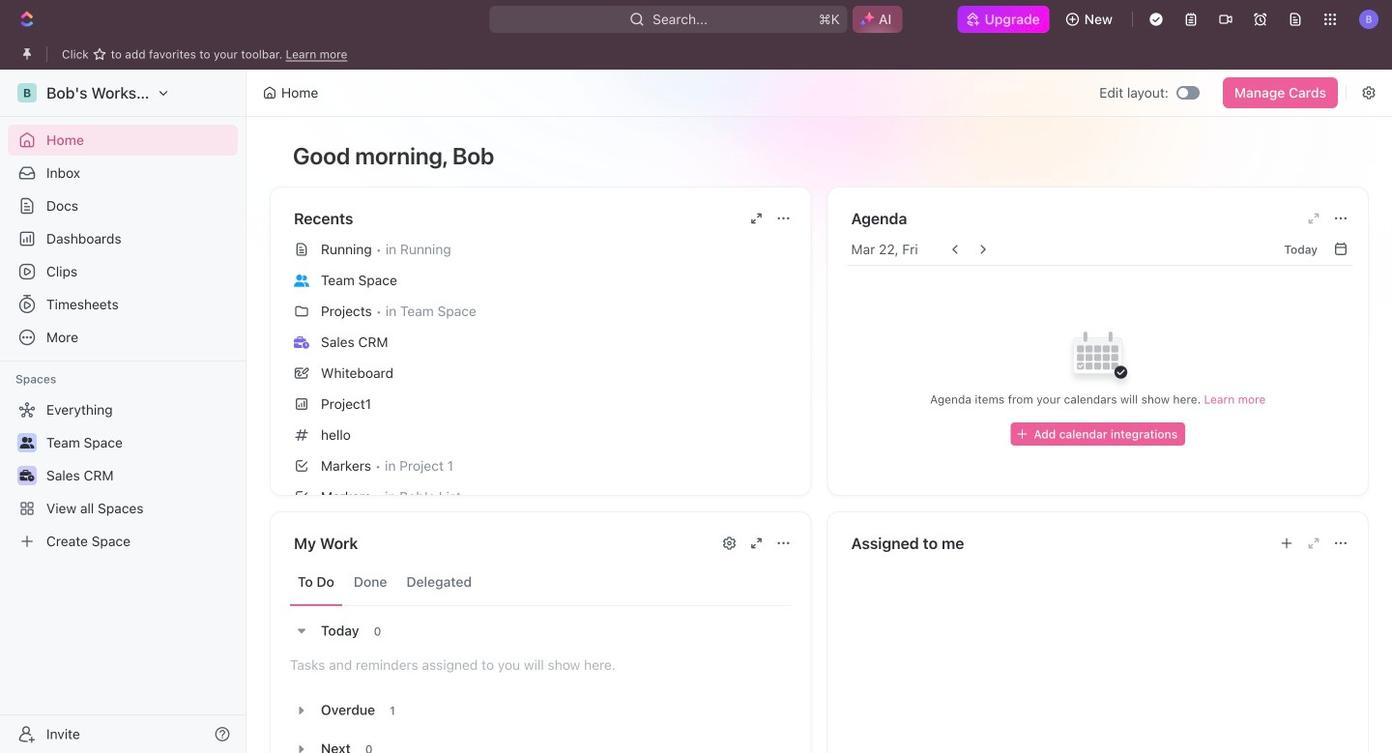 Task type: describe. For each thing, give the bounding box(es) containing it.
1 vertical spatial user group image
[[20, 437, 34, 449]]

business time image
[[294, 336, 309, 349]]



Task type: locate. For each thing, give the bounding box(es) containing it.
sidebar navigation
[[0, 70, 250, 753]]

0 horizontal spatial user group image
[[20, 437, 34, 449]]

business time image
[[20, 470, 34, 482]]

1 horizontal spatial user group image
[[294, 274, 309, 287]]

tree
[[8, 395, 238, 557]]

0 vertical spatial user group image
[[294, 274, 309, 287]]

bob's workspace, , element
[[17, 83, 37, 103]]

tab list
[[290, 559, 792, 606]]

user group image up business time image
[[20, 437, 34, 449]]

user group image
[[294, 274, 309, 287], [20, 437, 34, 449]]

user group image up business time icon
[[294, 274, 309, 287]]

tree inside sidebar navigation
[[8, 395, 238, 557]]



Task type: vqa. For each thing, say whether or not it's contained in the screenshot.
View
no



